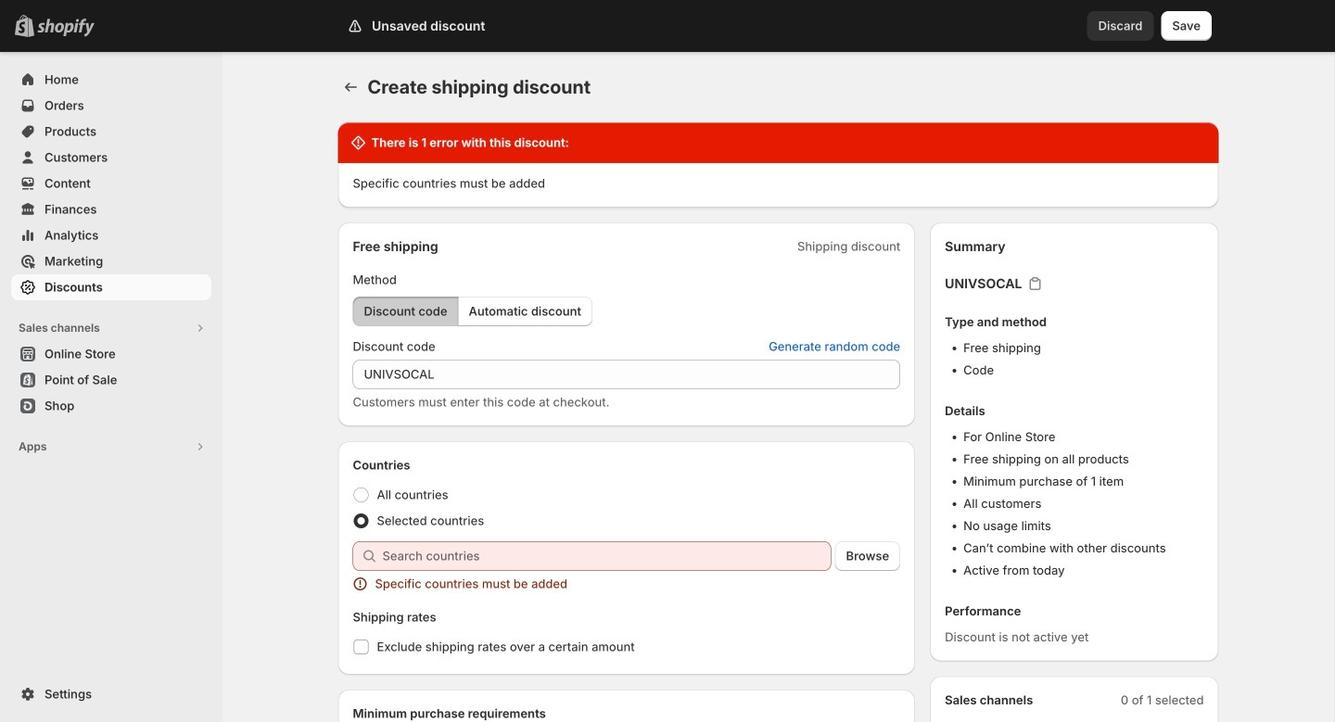 Task type: vqa. For each thing, say whether or not it's contained in the screenshot.
text field
yes



Task type: locate. For each thing, give the bounding box(es) containing it.
None text field
[[353, 360, 901, 390]]

shopify image
[[37, 18, 95, 37]]

Search countries text field
[[383, 542, 832, 571]]



